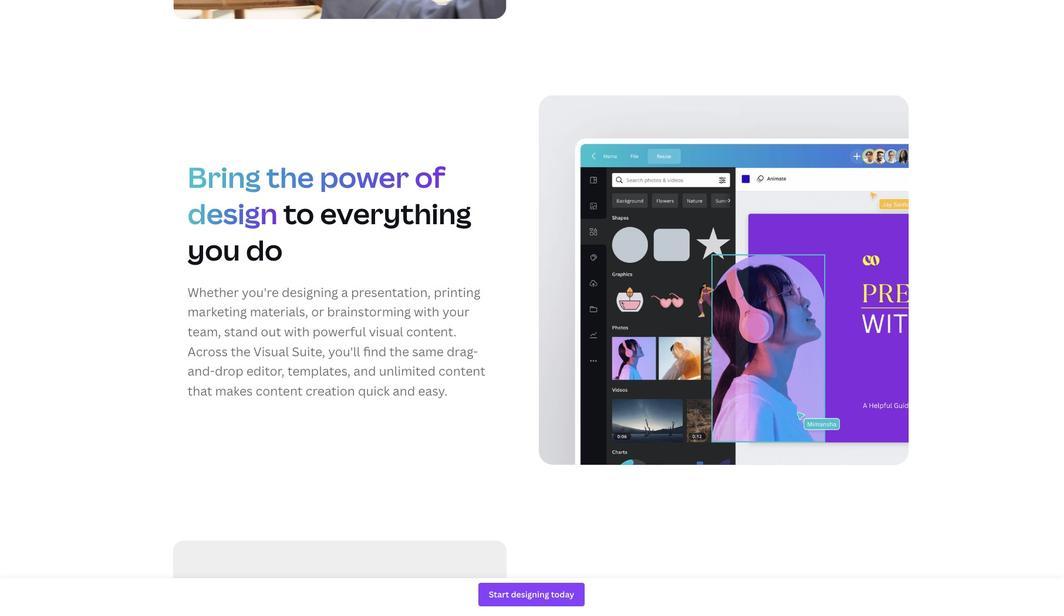 Task type: vqa. For each thing, say whether or not it's contained in the screenshot.
TEAM 1 element in Switch To Another Team button
no



Task type: describe. For each thing, give the bounding box(es) containing it.
presentation,
[[351, 284, 431, 301]]

suite,
[[292, 343, 326, 360]]

same
[[413, 343, 444, 360]]

or
[[312, 304, 324, 320]]

out
[[261, 324, 281, 340]]

creation
[[306, 383, 355, 399]]

design
[[188, 194, 278, 233]]

team,
[[188, 324, 221, 340]]

do
[[246, 231, 283, 269]]

find
[[363, 343, 387, 360]]

1 vertical spatial with
[[284, 324, 310, 340]]

you'll
[[329, 343, 360, 360]]

content.
[[407, 324, 457, 340]]

the inside bring the power of design
[[267, 158, 314, 196]]

across
[[188, 343, 228, 360]]

bring
[[188, 158, 261, 196]]

marketing
[[188, 304, 247, 320]]

makes
[[215, 383, 253, 399]]

powerful
[[313, 324, 366, 340]]

easy.
[[418, 383, 448, 399]]

0 vertical spatial content
[[439, 363, 486, 380]]

everything
[[320, 194, 472, 233]]

designing
[[282, 284, 338, 301]]

and-
[[188, 363, 215, 380]]

0 horizontal spatial the
[[231, 343, 251, 360]]

a
[[341, 284, 348, 301]]

quick
[[358, 383, 390, 399]]

to everything you do
[[188, 194, 472, 269]]

visual
[[369, 324, 404, 340]]

of
[[415, 158, 446, 196]]

whether
[[188, 284, 239, 301]]

you
[[188, 231, 240, 269]]



Task type: locate. For each thing, give the bounding box(es) containing it.
1 vertical spatial and
[[393, 383, 416, 399]]

materials,
[[250, 304, 309, 320]]

stand
[[224, 324, 258, 340]]

0 horizontal spatial with
[[284, 324, 310, 340]]

with up 'suite,'
[[284, 324, 310, 340]]

0 vertical spatial and
[[354, 363, 376, 380]]

unlimited
[[379, 363, 436, 380]]

to
[[284, 194, 315, 233]]

0 horizontal spatial content
[[256, 383, 303, 399]]

drag-
[[447, 343, 478, 360]]

power
[[320, 158, 409, 196]]

with up the content. at bottom
[[414, 304, 440, 320]]

bring the power of design
[[188, 158, 446, 233]]

with
[[414, 304, 440, 320], [284, 324, 310, 340]]

1 horizontal spatial content
[[439, 363, 486, 380]]

editor,
[[247, 363, 285, 380]]

brainstorming
[[327, 304, 411, 320]]

printing
[[434, 284, 481, 301]]

1 horizontal spatial with
[[414, 304, 440, 320]]

drop
[[215, 363, 244, 380]]

and down unlimited
[[393, 383, 416, 399]]

templates,
[[288, 363, 351, 380]]

the
[[267, 158, 314, 196], [231, 343, 251, 360], [390, 343, 410, 360]]

2 horizontal spatial the
[[390, 343, 410, 360]]

content
[[439, 363, 486, 380], [256, 383, 303, 399]]

you're
[[242, 284, 279, 301]]

and
[[354, 363, 376, 380], [393, 383, 416, 399]]

that
[[188, 383, 212, 399]]

1 vertical spatial content
[[256, 383, 303, 399]]

0 horizontal spatial and
[[354, 363, 376, 380]]

0 vertical spatial with
[[414, 304, 440, 320]]

visual
[[254, 343, 289, 360]]

1 horizontal spatial the
[[267, 158, 314, 196]]

1 horizontal spatial and
[[393, 383, 416, 399]]

your
[[443, 304, 470, 320]]

whether you're designing a presentation, printing marketing materials, or brainstorming with your team, stand out with powerful visual content. across the visual suite, you'll find the same drag- and-drop editor, templates, and unlimited content that makes content creation quick and easy.
[[188, 284, 486, 399]]

and up quick
[[354, 363, 376, 380]]

content down editor,
[[256, 383, 303, 399]]

content down drag-
[[439, 363, 486, 380]]



